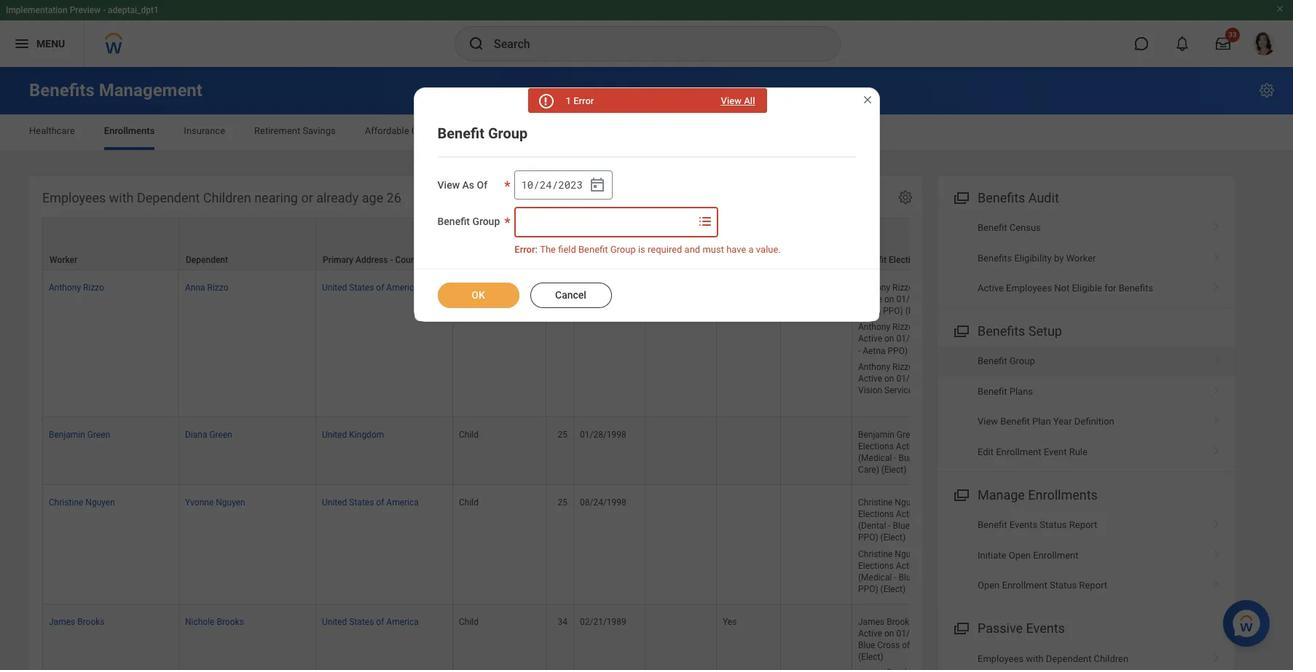Task type: vqa. For each thing, say whether or not it's contained in the screenshot.
Dublin link to the left
no



Task type: locate. For each thing, give the bounding box(es) containing it.
(medical up (vision
[[945, 334, 979, 344]]

(dental up dmo)
[[945, 629, 973, 639]]

cross up christine nguyen benefit elections active on 01/01/2023 (medical - blue cross of calif. ppo) (elect) element
[[912, 521, 935, 532]]

manage enrollments
[[978, 488, 1098, 503]]

benjamin
[[49, 430, 85, 440], [858, 430, 895, 440]]

7 chevron right image from the top
[[1208, 515, 1226, 529]]

error:
[[515, 244, 538, 255]]

2 vertical spatial employees
[[978, 653, 1024, 664]]

ok button
[[438, 283, 519, 309]]

rizzo for anna rizzo
[[207, 283, 228, 293]]

view up edit
[[978, 416, 998, 427]]

manage
[[978, 488, 1025, 503]]

1 horizontal spatial view
[[721, 95, 742, 106]]

- down christine nguyen benefit elections active on 01/01/2023 (dental - blue cross of calif. ppo) (elect)
[[894, 573, 897, 583]]

blue inside christine nguyen benefit elections active on 01/01/2023 (dental - blue cross of calif. ppo) (elect)
[[893, 521, 910, 532]]

benefits management
[[29, 80, 203, 101]]

error
[[574, 95, 594, 106]]

benefit group for benefit group
[[438, 125, 528, 142]]

(elect) inside james brooks benefit elections active on 01/01/2023 (dental - blue cross of calif. dmo) (elect)
[[858, 652, 884, 662]]

james
[[49, 617, 75, 627], [858, 617, 885, 627]]

christine inside "link"
[[49, 498, 83, 508]]

1 child from the top
[[459, 283, 479, 293]]

(dental inside christine nguyen benefit elections active on 01/01/2023 (dental - blue cross of calif. ppo) (elect)
[[858, 521, 886, 532]]

diana
[[185, 430, 207, 440]]

0 vertical spatial plan
[[915, 385, 933, 396]]

christine down care)
[[858, 498, 893, 508]]

elections inside benjamin green benefit elections active on 01/01/2016 (medical - bupa  private health care) (elect)
[[858, 442, 894, 452]]

worker inside list
[[1067, 253, 1096, 263]]

chevron right image inside open enrollment status report "link"
[[1208, 575, 1226, 590]]

field
[[558, 244, 576, 255]]

1 benjamin from the left
[[49, 430, 85, 440]]

tab list inside benefits management main content
[[15, 115, 1279, 150]]

01/01/2023
[[897, 295, 943, 305], [897, 334, 943, 344], [897, 374, 943, 384], [934, 510, 981, 520], [934, 561, 981, 571], [897, 629, 943, 639]]

blue inside james brooks benefit elections active on 01/01/2023 (dental - blue cross of calif. dmo) (elect)
[[858, 641, 875, 651]]

child element
[[459, 280, 479, 293], [459, 427, 479, 440], [459, 495, 479, 508], [459, 614, 479, 627]]

anthony down the worker popup button
[[49, 283, 81, 293]]

3 items selected list from the top
[[858, 614, 983, 670]]

2 horizontal spatial green
[[897, 430, 920, 440]]

view inside view benefit plan year definition link
[[978, 416, 998, 427]]

row containing christine nguyen
[[42, 485, 1061, 605]]

green for diana green
[[209, 430, 232, 440]]

for
[[1105, 283, 1117, 294]]

active employees not eligible for benefits
[[978, 283, 1154, 294]]

christine down benjamin green
[[49, 498, 83, 508]]

3 chevron right image from the top
[[1208, 278, 1226, 292]]

james brooks benefit elections active on 01/01/2023 (medical - blue cross of calif. hmo) (elect) element
[[858, 665, 981, 670]]

benefit down christine nguyen benefit elections active on 01/01/2023 (dental - blue cross of calif. ppo) (elect)
[[927, 549, 954, 559]]

child element for 09/10/1998
[[459, 280, 479, 293]]

0 vertical spatial (dental
[[945, 295, 973, 305]]

2 vertical spatial united states of america
[[322, 617, 419, 627]]

1 horizontal spatial brooks
[[217, 617, 244, 627]]

2 united states of america from the top
[[322, 498, 419, 508]]

benefit left the plans
[[978, 386, 1007, 397]]

1 items selected list from the top
[[858, 280, 983, 408]]

01/01/2023 down initiate on the bottom right of page
[[934, 561, 981, 571]]

benefit up initiate on the bottom right of page
[[978, 520, 1007, 531]]

blue down christine nguyen benefit elections active on 01/01/2023 (dental - blue cross of calif. ppo) (elect)
[[899, 573, 916, 583]]

(dental for james brooks benefit elections active on 01/01/2023 (dental - blue cross of calif. dmo) (elect)
[[945, 629, 973, 639]]

eligible
[[1072, 283, 1103, 294]]

5 row from the top
[[42, 605, 1061, 670]]

1 chevron right image from the top
[[1208, 411, 1226, 426]]

list containing benefit census
[[938, 213, 1235, 303]]

united states of america for nichole brooks
[[322, 617, 419, 627]]

child
[[459, 283, 479, 293], [459, 430, 479, 440], [459, 498, 479, 508], [459, 617, 479, 627]]

america
[[386, 283, 419, 293], [386, 498, 419, 508], [386, 617, 419, 627]]

/ right 24
[[552, 178, 558, 191]]

blue
[[893, 521, 910, 532], [899, 573, 916, 583], [858, 641, 875, 651]]

act
[[433, 125, 448, 136]]

rizzo inside anthony rizzo link
[[83, 283, 104, 293]]

(medical inside christine nguyen benefit elections active on 01/01/2023 (medical - blue cross of calif. ppo) (elect)
[[858, 573, 892, 583]]

benefit left census
[[978, 222, 1007, 233]]

child for 09/10/1998
[[459, 283, 479, 293]]

blue for christine nguyen benefit elections active on 01/01/2023 (dental - blue cross of calif. ppo) (elect)
[[893, 521, 910, 532]]

dependent
[[137, 190, 200, 206], [186, 255, 228, 265], [1046, 653, 1092, 664]]

enrollments up benefit events status report link
[[1028, 488, 1098, 503]]

calif. inside james brooks benefit elections active on 01/01/2023 (dental - blue cross of calif. dmo) (elect)
[[913, 641, 933, 651]]

0 vertical spatial calif.
[[947, 521, 967, 532]]

worker up anthony rizzo link
[[50, 255, 77, 265]]

chevron right image inside benefit plans link
[[1208, 381, 1226, 396]]

4 child element from the top
[[459, 614, 479, 627]]

0 vertical spatial with
[[109, 190, 134, 206]]

benjamin green benefit elections active on 01/01/2016 (medical - bupa  private health care) (elect)
[[858, 430, 981, 475]]

status down initiate open enrollment link
[[1050, 580, 1077, 591]]

cross inside christine nguyen benefit elections active on 01/01/2023 (medical - blue cross of calif. ppo) (elect)
[[918, 573, 941, 583]]

0 vertical spatial united states of america link
[[322, 280, 419, 293]]

1 united states of america link from the top
[[322, 280, 419, 293]]

benefit down view as of
[[438, 216, 470, 227]]

anthony rizzo benefit elections active on 01/01/2023 (dental - aetna ppo) (elect) element
[[858, 280, 981, 316]]

cross inside james brooks benefit elections active on 01/01/2023 (dental - blue cross of calif. dmo) (elect)
[[878, 641, 900, 651]]

0 vertical spatial menu group image
[[951, 485, 971, 504]]

plan left year
[[1033, 416, 1051, 427]]

benefits
[[29, 80, 95, 101], [978, 190, 1026, 206], [978, 253, 1012, 263], [1119, 283, 1154, 294], [978, 324, 1026, 339]]

items selected list
[[858, 280, 983, 408], [858, 495, 983, 595], [858, 614, 983, 670]]

enrollment inside "link"
[[1002, 580, 1048, 591]]

0 vertical spatial america
[[386, 283, 419, 293]]

0 horizontal spatial view
[[438, 179, 460, 191]]

1 horizontal spatial children
[[1094, 653, 1129, 664]]

0 vertical spatial open
[[1009, 550, 1031, 561]]

list
[[938, 213, 1235, 303], [938, 346, 1235, 467], [938, 510, 1235, 601]]

1
[[566, 95, 571, 106]]

24
[[540, 178, 552, 191]]

cell
[[646, 270, 717, 417], [717, 270, 781, 417], [781, 270, 853, 417], [646, 417, 717, 485], [717, 417, 781, 485], [781, 417, 853, 485], [646, 485, 717, 605], [717, 485, 781, 605], [781, 485, 853, 605], [646, 605, 717, 670], [781, 605, 853, 670]]

child for 01/28/1998
[[459, 430, 479, 440]]

01/01/2016
[[934, 442, 981, 452]]

benefit group for error:
[[438, 216, 500, 227]]

2 child from the top
[[459, 430, 479, 440]]

cross inside christine nguyen benefit elections active on 01/01/2023 (dental - blue cross of calif. ppo) (elect)
[[912, 521, 935, 532]]

2 vertical spatial chevron right image
[[1208, 575, 1226, 590]]

2 vertical spatial united states of america link
[[322, 614, 419, 627]]

2 vertical spatial items selected list
[[858, 614, 983, 670]]

items selected list containing christine nguyen benefit elections active on 01/01/2023 (dental - blue cross of calif. ppo) (elect)
[[858, 495, 983, 595]]

configure this page image
[[1259, 82, 1276, 99]]

2 vertical spatial (medical
[[858, 573, 892, 583]]

2 brooks from the left
[[217, 617, 244, 627]]

2 vertical spatial 25
[[558, 498, 568, 508]]

chevron right image for benefit census
[[1208, 217, 1226, 232]]

united for nguyen
[[322, 498, 347, 508]]

care
[[412, 125, 431, 136]]

1 vertical spatial report
[[1080, 580, 1108, 591]]

- inside implementation preview -   adeptai_dpt1 banner
[[103, 5, 106, 15]]

items selected list containing anthony rizzo benefit elections active on 01/01/2023 (dental - aetna ppo) (elect)
[[858, 280, 983, 408]]

01/01/2023 up dmo)
[[897, 629, 943, 639]]

3 list from the top
[[938, 510, 1235, 601]]

0 vertical spatial view
[[721, 95, 742, 106]]

1 vertical spatial dependent
[[186, 255, 228, 265]]

enrollment right edit
[[996, 446, 1042, 457]]

0 horizontal spatial /
[[534, 178, 540, 191]]

rizzo up service
[[893, 362, 914, 372]]

view left all
[[721, 95, 742, 106]]

profile logan mcneil element
[[1244, 28, 1285, 60]]

2 vertical spatial cross
[[878, 641, 900, 651]]

items selected list for 08/24/1998
[[858, 495, 983, 595]]

0 vertical spatial enrollments
[[104, 125, 155, 136]]

3 united states of america link from the top
[[322, 614, 419, 627]]

benefits left the setup at the right of page
[[978, 324, 1026, 339]]

2 united states of america link from the top
[[322, 495, 419, 508]]

nguyen inside christine nguyen benefit elections active on 01/01/2023 (dental - blue cross of calif. ppo) (elect)
[[895, 498, 925, 508]]

(elect) up christine nguyen benefit elections active on 01/01/2023 (medical - blue cross of calif. ppo) (elect) element
[[881, 533, 906, 543]]

group inside benefit group link
[[1010, 356, 1035, 367]]

(elect) down bupa
[[882, 465, 907, 475]]

elections inside popup button
[[889, 255, 925, 265]]

1 vertical spatial (medical
[[858, 453, 892, 464]]

0 vertical spatial cross
[[912, 521, 935, 532]]

calif. inside christine nguyen benefit elections active on 01/01/2023 (dental - blue cross of calif. ppo) (elect)
[[947, 521, 967, 532]]

1 vertical spatial calif.
[[953, 573, 973, 583]]

rizzo
[[83, 283, 104, 293], [207, 283, 228, 293], [893, 283, 914, 293], [893, 322, 914, 333], [893, 362, 914, 372]]

benjamin inside benjamin green benefit elections active on 01/01/2016 (medical - bupa  private health care) (elect)
[[858, 430, 895, 440]]

1 row from the top
[[42, 218, 1061, 270]]

enrollments
[[104, 125, 155, 136], [1028, 488, 1098, 503]]

with up the worker popup button
[[109, 190, 134, 206]]

1 vertical spatial 25
[[558, 430, 568, 440]]

(dental
[[945, 295, 973, 305], [858, 521, 886, 532], [945, 629, 973, 639]]

cross for james brooks benefit elections active on 01/01/2023 (dental - blue cross of calif. dmo) (elect)
[[878, 641, 900, 651]]

0 horizontal spatial james
[[49, 617, 75, 627]]

on inside christine nguyen benefit elections active on 01/01/2023 (medical - blue cross of calif. ppo) (elect)
[[922, 561, 932, 571]]

1 vertical spatial employees
[[1006, 283, 1052, 294]]

year
[[1054, 416, 1072, 427]]

date of birth
[[581, 255, 630, 265]]

nguyen down benjamin green
[[86, 498, 115, 508]]

rule
[[1070, 446, 1088, 457]]

chevron right image inside active employees not eligible for benefits link
[[1208, 278, 1226, 292]]

0 vertical spatial chevron right image
[[1208, 411, 1226, 426]]

chevron right image inside edit enrollment event rule link
[[1208, 441, 1226, 456]]

0 vertical spatial united states of america
[[322, 283, 419, 293]]

2 vertical spatial calif.
[[913, 641, 933, 651]]

row
[[42, 218, 1061, 270], [42, 270, 1061, 417], [42, 417, 1061, 485], [42, 485, 1061, 605], [42, 605, 1061, 670]]

edit enrollment event rule
[[978, 446, 1088, 457]]

menu group image up dmo)
[[951, 618, 971, 638]]

benefit down benefit elections popup button
[[916, 283, 943, 293]]

chevron right image for benefit plans
[[1208, 381, 1226, 396]]

open
[[1009, 550, 1031, 561], [978, 580, 1000, 591]]

implementation preview -   adeptai_dpt1 banner
[[0, 0, 1294, 67]]

01/01/2023 for james brooks benefit elections active on 01/01/2023 (dental - blue cross of calif. dmo) (elect)
[[897, 629, 943, 639]]

1 vertical spatial menu group image
[[951, 321, 971, 341]]

list containing benefit events status report
[[938, 510, 1235, 601]]

calif. inside christine nguyen benefit elections active on 01/01/2023 (medical - blue cross of calif. ppo) (elect)
[[953, 573, 973, 583]]

have
[[727, 244, 747, 255]]

green up bupa
[[897, 430, 920, 440]]

worker right the by
[[1067, 253, 1096, 263]]

chevron right image
[[1208, 217, 1226, 232], [1208, 247, 1226, 262], [1208, 278, 1226, 292], [1208, 351, 1226, 365], [1208, 381, 1226, 396], [1208, 441, 1226, 456], [1208, 515, 1226, 529], [1208, 648, 1226, 663]]

benefits setup
[[978, 324, 1062, 339]]

(elect) up anthony rizzo benefit elections active on 01/01/2023 (medical - aetna ppo) (elect) "element"
[[906, 306, 931, 316]]

1 america from the top
[[386, 283, 419, 293]]

1 vertical spatial events
[[1026, 621, 1065, 636]]

birth
[[611, 255, 630, 265]]

1 vertical spatial menu group image
[[951, 618, 971, 638]]

of inside james brooks benefit elections active on 01/01/2023 (dental - blue cross of calif. dmo) (elect)
[[902, 641, 910, 651]]

4 chevron right image from the top
[[1208, 351, 1226, 365]]

/ right 10
[[534, 178, 540, 191]]

- right preview
[[103, 5, 106, 15]]

cross
[[912, 521, 935, 532], [918, 573, 941, 583], [878, 641, 900, 651]]

anthony down anthony rizzo benefit elections active on 01/01/2023 (dental - aetna ppo) (elect) element
[[858, 322, 891, 333]]

anthony
[[49, 283, 81, 293], [858, 283, 891, 293], [858, 322, 891, 333], [858, 362, 891, 372]]

1 vertical spatial benefit group
[[438, 216, 500, 227]]

enrollment for status
[[1002, 580, 1048, 591]]

items selected list for 09/10/1998
[[858, 280, 983, 408]]

(dental inside anthony rizzo benefit elections active on 01/01/2023 (dental - aetna ppo) (elect) anthony rizzo benefit elections active on 01/01/2023 (medical - aetna ppo) (elect) anthony rizzo benefit elections active on 01/01/2023 (vision - vision service plan vsp) (elect)
[[945, 295, 973, 305]]

1 menu group image from the top
[[951, 187, 971, 207]]

chevron right image for manage enrollments
[[1208, 575, 1226, 590]]

on for christine nguyen benefit elections active on 01/01/2023 (dental - blue cross of calif. ppo) (elect)
[[922, 510, 932, 520]]

(dental up anthony rizzo benefit elections active on 01/01/2023 (medical - aetna ppo) (elect) "element"
[[945, 295, 973, 305]]

tab list
[[15, 115, 1279, 150]]

benefit
[[438, 125, 485, 142], [438, 216, 470, 227], [978, 222, 1007, 233], [579, 244, 608, 255], [859, 255, 887, 265], [916, 283, 943, 293], [916, 322, 943, 333], [978, 356, 1007, 367], [916, 362, 943, 372], [978, 386, 1007, 397], [1001, 416, 1030, 427], [922, 430, 949, 440], [927, 498, 954, 508], [978, 520, 1007, 531], [927, 549, 954, 559], [916, 617, 944, 627]]

1 horizontal spatial worker
[[1067, 253, 1096, 263]]

0 vertical spatial status
[[1040, 520, 1067, 531]]

tab list containing healthcare
[[15, 115, 1279, 150]]

benefit census
[[978, 222, 1041, 233]]

christine nguyen benefit elections active on 01/01/2023 (medical - blue cross of calif. ppo) (elect) element
[[858, 546, 981, 594]]

blue inside christine nguyen benefit elections active on 01/01/2023 (medical - blue cross of calif. ppo) (elect)
[[899, 573, 916, 583]]

student
[[652, 255, 683, 265]]

1 horizontal spatial green
[[209, 430, 232, 440]]

0 horizontal spatial worker
[[50, 255, 77, 265]]

united kingdom
[[322, 430, 384, 440]]

1 chevron right image from the top
[[1208, 217, 1226, 232]]

01/01/2023 inside james brooks benefit elections active on 01/01/2023 (dental - blue cross of calif. dmo) (elect)
[[897, 629, 943, 639]]

- up anthony rizzo benefit elections active on 01/01/2023 (medical - aetna ppo) (elect) "element"
[[975, 295, 978, 305]]

4 united from the top
[[322, 617, 347, 627]]

1 horizontal spatial benjamin
[[858, 430, 895, 440]]

benefit right care
[[438, 125, 485, 142]]

benefits management main content
[[0, 67, 1294, 670]]

on up 'james brooks benefit elections active on 01/01/2023 (medical - blue cross of calif. hmo) (elect)' element
[[885, 629, 895, 639]]

benefit events status report link
[[938, 510, 1235, 540]]

christine inside christine nguyen benefit elections active on 01/01/2023 (medical - blue cross of calif. ppo) (elect)
[[858, 549, 893, 559]]

ppo) up 'james brooks benefit elections active on 01/01/2023 (dental - blue cross of calif. dmo) (elect)' element
[[858, 584, 879, 594]]

25 down 'age'
[[558, 283, 568, 293]]

employees with dependent children link
[[938, 644, 1235, 670]]

united for rizzo
[[322, 283, 347, 293]]

row containing james brooks
[[42, 605, 1061, 670]]

1 horizontal spatial open
[[1009, 550, 1031, 561]]

0 horizontal spatial plan
[[915, 385, 933, 396]]

cross for christine nguyen benefit elections active on 01/01/2023 (medical - blue cross of calif. ppo) (elect)
[[918, 573, 941, 583]]

benefits up benefit census
[[978, 190, 1026, 206]]

nguyen down bupa
[[895, 498, 925, 508]]

brooks for james brooks benefit elections active on 01/01/2023 (dental - blue cross of calif. dmo) (elect)
[[887, 617, 914, 627]]

chevron right image inside benefit group link
[[1208, 351, 1226, 365]]

report for benefit events status report
[[1070, 520, 1098, 531]]

elections inside christine nguyen benefit elections active on 01/01/2023 (medical - blue cross of calif. ppo) (elect)
[[858, 561, 894, 571]]

1 vertical spatial enrollments
[[1028, 488, 1098, 503]]

list containing benefit group
[[938, 346, 1235, 467]]

chevron right image for benefits eligibility by worker
[[1208, 247, 1226, 262]]

with inside employees with dependent children nearing or already age 26 element
[[109, 190, 134, 206]]

open right initiate on the bottom right of page
[[1009, 550, 1031, 561]]

chevron right image inside employees with dependent children link
[[1208, 648, 1226, 663]]

0 horizontal spatial open
[[978, 580, 1000, 591]]

diana green
[[185, 430, 232, 440]]

2 menu group image from the top
[[951, 618, 971, 638]]

1 vertical spatial (dental
[[858, 521, 886, 532]]

bupa
[[899, 453, 919, 464]]

2 vertical spatial view
[[978, 416, 998, 427]]

1 vertical spatial items selected list
[[858, 495, 983, 595]]

1 error
[[566, 95, 594, 106]]

2 vertical spatial blue
[[858, 641, 875, 651]]

3 brooks from the left
[[887, 617, 914, 627]]

1 vertical spatial america
[[386, 498, 419, 508]]

1 united from the top
[[322, 283, 347, 293]]

1 vertical spatial united states of america
[[322, 498, 419, 508]]

2 vertical spatial enrollment
[[1002, 580, 1048, 591]]

- left country
[[390, 255, 393, 265]]

on for anthony rizzo benefit elections active on 01/01/2023 (dental - aetna ppo) (elect) anthony rizzo benefit elections active on 01/01/2023 (medical - aetna ppo) (elect) anthony rizzo benefit elections active on 01/01/2023 (vision - vision service plan vsp) (elect)
[[885, 295, 895, 305]]

1 vertical spatial children
[[1094, 653, 1129, 664]]

1 vertical spatial list
[[938, 346, 1235, 467]]

0 vertical spatial menu group image
[[951, 187, 971, 207]]

01/01/2023 inside christine nguyen benefit elections active on 01/01/2023 (medical - blue cross of calif. ppo) (elect)
[[934, 561, 981, 571]]

(elect) inside christine nguyen benefit elections active on 01/01/2023 (dental - blue cross of calif. ppo) (elect)
[[881, 533, 906, 543]]

Benefit Group field
[[516, 209, 695, 235]]

implementation preview -   adeptai_dpt1
[[6, 5, 159, 15]]

chevron right image inside view benefit plan year definition link
[[1208, 411, 1226, 426]]

(elect) inside benjamin green benefit elections active on 01/01/2016 (medical - bupa  private health care) (elect)
[[882, 465, 907, 475]]

christine nguyen benefit elections active on 01/01/2023 (dental - blue cross of calif. ppo) (elect) element
[[858, 495, 981, 543]]

2 james from the left
[[858, 617, 885, 627]]

ok
[[472, 290, 485, 301]]

on up christine nguyen benefit elections active on 01/01/2023 (medical - blue cross of calif. ppo) (elect) element
[[922, 510, 932, 520]]

3 united states of america from the top
[[322, 617, 419, 627]]

(elect) up 'james brooks benefit elections active on 01/01/2023 (dental - blue cross of calif. dmo) (elect)' element
[[881, 584, 906, 594]]

error: the field benefit group is required and must have a value.
[[515, 244, 781, 255]]

james for james brooks benefit elections active on 01/01/2023 (dental - blue cross of calif. dmo) (elect)
[[858, 617, 885, 627]]

3 states from the top
[[349, 617, 374, 627]]

- up "vision"
[[858, 346, 861, 356]]

25 for 01/28/1998
[[558, 430, 568, 440]]

2 items selected list from the top
[[858, 495, 983, 595]]

0 vertical spatial report
[[1070, 520, 1098, 531]]

3 united from the top
[[322, 498, 347, 508]]

2 list from the top
[[938, 346, 1235, 467]]

0 vertical spatial children
[[203, 190, 251, 206]]

2 25 from the top
[[558, 430, 568, 440]]

united kingdom link
[[322, 427, 384, 440]]

2 america from the top
[[386, 498, 419, 508]]

1 brooks from the left
[[77, 617, 105, 627]]

menu group image
[[951, 187, 971, 207], [951, 321, 971, 341]]

view benefit plan year definition
[[978, 416, 1115, 427]]

employees down eligibility
[[1006, 283, 1052, 294]]

christine inside christine nguyen benefit elections active on 01/01/2023 (dental - blue cross of calif. ppo) (elect)
[[858, 498, 893, 508]]

-
[[103, 5, 106, 15], [390, 255, 393, 265], [975, 295, 978, 305], [858, 346, 861, 356], [975, 374, 977, 384], [894, 453, 897, 464], [889, 521, 891, 532], [894, 573, 897, 583], [975, 629, 978, 639]]

2 row from the top
[[42, 270, 1061, 417]]

1 vertical spatial plan
[[1033, 416, 1051, 427]]

with for employees with dependent children
[[1026, 653, 1044, 664]]

menu group image
[[951, 485, 971, 504], [951, 618, 971, 638]]

row containing full-time student
[[42, 218, 1061, 270]]

nguyen
[[86, 498, 115, 508], [216, 498, 245, 508], [895, 498, 925, 508], [895, 549, 925, 559]]

(medical inside anthony rizzo benefit elections active on 01/01/2023 (dental - aetna ppo) (elect) anthony rizzo benefit elections active on 01/01/2023 (medical - aetna ppo) (elect) anthony rizzo benefit elections active on 01/01/2023 (vision - vision service plan vsp) (elect)
[[945, 334, 979, 344]]

2 chevron right image from the top
[[1208, 545, 1226, 559]]

employees for employees with dependent children
[[978, 653, 1024, 664]]

christine down christine nguyen benefit elections active on 01/01/2023 (dental - blue cross of calif. ppo) (elect)
[[858, 549, 893, 559]]

chevron right image inside benefit census link
[[1208, 217, 1226, 232]]

1 horizontal spatial with
[[1026, 653, 1044, 664]]

8 chevron right image from the top
[[1208, 648, 1226, 663]]

2 child element from the top
[[459, 427, 479, 440]]

date of birth button
[[574, 219, 645, 270]]

2 states from the top
[[349, 498, 374, 508]]

green up christine nguyen "link"
[[87, 430, 110, 440]]

benefit inside list item
[[978, 356, 1007, 367]]

(medical
[[945, 334, 979, 344], [858, 453, 892, 464], [858, 573, 892, 583]]

0 vertical spatial list
[[938, 213, 1235, 303]]

3 child element from the top
[[459, 495, 479, 508]]

2 benjamin from the left
[[858, 430, 895, 440]]

states for rizzo
[[349, 283, 374, 293]]

0 horizontal spatial benjamin
[[49, 430, 85, 440]]

benefits up healthcare
[[29, 80, 95, 101]]

rizzo down the worker popup button
[[83, 283, 104, 293]]

1 vertical spatial states
[[349, 498, 374, 508]]

1 james from the left
[[49, 617, 75, 627]]

01/01/2023 inside christine nguyen benefit elections active on 01/01/2023 (dental - blue cross of calif. ppo) (elect)
[[934, 510, 981, 520]]

4 row from the top
[[42, 485, 1061, 605]]

adeptai_dpt1
[[108, 5, 159, 15]]

anthony down benefit elections
[[858, 283, 891, 293]]

events
[[1010, 520, 1038, 531], [1026, 621, 1065, 636]]

aetna up "vision"
[[863, 346, 886, 356]]

3 child from the top
[[459, 498, 479, 508]]

2 / from the left
[[552, 178, 558, 191]]

0 vertical spatial employees
[[42, 190, 106, 206]]

rizzo inside anna rizzo link
[[207, 283, 228, 293]]

anthony rizzo benefit elections active on 01/01/2023 (dental - aetna ppo) (elect) anthony rizzo benefit elections active on 01/01/2023 (medical - aetna ppo) (elect) anthony rizzo benefit elections active on 01/01/2023 (vision - vision service plan vsp) (elect)
[[858, 283, 981, 396]]

passive
[[978, 621, 1023, 636]]

elections inside james brooks benefit elections active on 01/01/2023 (dental - blue cross of calif. dmo) (elect)
[[946, 617, 981, 627]]

already
[[316, 190, 359, 206]]

enrollment down initiate open enrollment
[[1002, 580, 1048, 591]]

open down initiate on the bottom right of page
[[978, 580, 1000, 591]]

united for green
[[322, 430, 347, 440]]

chevron right image for edit enrollment event rule
[[1208, 441, 1226, 456]]

2 vertical spatial (dental
[[945, 629, 973, 639]]

1 child element from the top
[[459, 280, 479, 293]]

rizzo right anna
[[207, 283, 228, 293]]

1 vertical spatial blue
[[899, 573, 916, 583]]

row containing anthony rizzo
[[42, 270, 1061, 417]]

2 horizontal spatial view
[[978, 416, 998, 427]]

with for employees with dependent children nearing or already age 26
[[109, 190, 134, 206]]

worker
[[1067, 253, 1096, 263], [50, 255, 77, 265]]

6 chevron right image from the top
[[1208, 441, 1226, 456]]

1 list from the top
[[938, 213, 1235, 303]]

2 menu group image from the top
[[951, 321, 971, 341]]

on for christine nguyen benefit elections active on 01/01/2023 (medical - blue cross of calif. ppo) (elect)
[[922, 561, 932, 571]]

0 vertical spatial events
[[1010, 520, 1038, 531]]

2 horizontal spatial brooks
[[887, 617, 914, 627]]

chevron right image for benefit group
[[1208, 351, 1226, 365]]

calendar image
[[589, 176, 607, 194]]

3 row from the top
[[42, 417, 1061, 485]]

1 united states of america from the top
[[322, 283, 419, 293]]

group up 10
[[488, 125, 528, 142]]

aetna down benefit elections
[[858, 306, 881, 316]]

1 horizontal spatial /
[[552, 178, 558, 191]]

on inside james brooks benefit elections active on 01/01/2023 (dental - blue cross of calif. dmo) (elect)
[[885, 629, 895, 639]]

worker button
[[43, 219, 179, 270]]

- left bupa
[[894, 453, 897, 464]]

child for 08/24/1998
[[459, 498, 479, 508]]

nguyen inside "link"
[[86, 498, 115, 508]]

of inside christine nguyen benefit elections active on 01/01/2023 (dental - blue cross of calif. ppo) (elect)
[[937, 521, 945, 532]]

3 america from the top
[[386, 617, 419, 627]]

on inside christine nguyen benefit elections active on 01/01/2023 (dental - blue cross of calif. ppo) (elect)
[[922, 510, 932, 520]]

status down manage enrollments on the bottom
[[1040, 520, 1067, 531]]

(dental inside james brooks benefit elections active on 01/01/2023 (dental - blue cross of calif. dmo) (elect)
[[945, 629, 973, 639]]

0 vertical spatial states
[[349, 283, 374, 293]]

nguyen inside christine nguyen benefit elections active on 01/01/2023 (medical - blue cross of calif. ppo) (elect)
[[895, 549, 925, 559]]

christine nguyen
[[49, 498, 115, 508]]

menu group image up (vision
[[951, 321, 971, 341]]

1 menu group image from the top
[[951, 485, 971, 504]]

report down initiate open enrollment link
[[1080, 580, 1108, 591]]

active inside christine nguyen benefit elections active on 01/01/2023 (medical - blue cross of calif. ppo) (elect)
[[896, 561, 920, 571]]

1 states from the top
[[349, 283, 374, 293]]

(dental down care)
[[858, 521, 886, 532]]

age
[[551, 255, 567, 265]]

benefit elections
[[859, 255, 925, 265]]

1 horizontal spatial enrollments
[[1028, 488, 1098, 503]]

nguyen for yvonne nguyen
[[216, 498, 245, 508]]

1 vertical spatial united states of america link
[[322, 495, 419, 508]]

brooks for nichole brooks
[[217, 617, 244, 627]]

0 horizontal spatial brooks
[[77, 617, 105, 627]]

age button
[[547, 219, 574, 270]]

elections
[[889, 255, 925, 265], [945, 283, 981, 293], [945, 322, 981, 333], [945, 362, 981, 372], [858, 442, 894, 452], [858, 510, 894, 520], [858, 561, 894, 571], [946, 617, 981, 627]]

of inside date of birth popup button
[[601, 255, 609, 265]]

1 25 from the top
[[558, 283, 568, 293]]

(elect) up 'james brooks benefit elections active on 01/01/2023 (medical - blue cross of calif. hmo) (elect)' element
[[858, 652, 884, 662]]

green right diana
[[209, 430, 232, 440]]

green for benjamin green
[[87, 430, 110, 440]]

1 vertical spatial open
[[978, 580, 1000, 591]]

0 horizontal spatial children
[[203, 190, 251, 206]]

(vision
[[945, 374, 973, 384]]

25 left 01/28/1998
[[558, 430, 568, 440]]

chevron right image inside the benefits eligibility by worker link
[[1208, 247, 1226, 262]]

26
[[387, 190, 401, 206]]

4 child from the top
[[459, 617, 479, 627]]

25 for 09/10/1998
[[558, 283, 568, 293]]

christine for christine nguyen benefit elections active on 01/01/2023 (dental - blue cross of calif. ppo) (elect)
[[858, 498, 893, 508]]

row containing benjamin green
[[42, 417, 1061, 485]]

nguyen right 'yvonne'
[[216, 498, 245, 508]]

on inside benjamin green benefit elections active on 01/01/2016 (medical - bupa  private health care) (elect)
[[922, 442, 932, 452]]

benefit up private
[[922, 430, 949, 440]]

aetna
[[858, 306, 881, 316], [863, 346, 886, 356]]

benefits down benefit census
[[978, 253, 1012, 263]]

benefit elections button
[[853, 219, 989, 270]]

or
[[301, 190, 313, 206]]

chevron right image for benefit events status report
[[1208, 515, 1226, 529]]

view left as
[[438, 179, 460, 191]]

benjamin up care)
[[858, 430, 895, 440]]

3 green from the left
[[897, 430, 920, 440]]

employees inside list
[[1006, 283, 1052, 294]]

2 vertical spatial benefit group
[[978, 356, 1035, 367]]

1 vertical spatial status
[[1050, 580, 1077, 591]]

green inside benjamin green benefit elections active on 01/01/2016 (medical - bupa  private health care) (elect)
[[897, 430, 920, 440]]

rizzo down benefit elections
[[893, 283, 914, 293]]

blue for christine nguyen benefit elections active on 01/01/2023 (medical - blue cross of calif. ppo) (elect)
[[899, 573, 916, 583]]

(medical inside benjamin green benefit elections active on 01/01/2016 (medical - bupa  private health care) (elect)
[[858, 453, 892, 464]]

5 chevron right image from the top
[[1208, 381, 1226, 396]]

- up christine nguyen benefit elections active on 01/01/2023 (medical - blue cross of calif. ppo) (elect) element
[[889, 521, 891, 532]]

25 left the 08/24/1998
[[558, 498, 568, 508]]

not
[[1055, 283, 1070, 294]]

benefit group up of
[[438, 125, 528, 142]]

dependent for employees with dependent children nearing or already age 26
[[137, 190, 200, 206]]

- inside primary address - country popup button
[[390, 255, 393, 265]]

children for employees with dependent children
[[1094, 653, 1129, 664]]

1 vertical spatial with
[[1026, 653, 1044, 664]]

plan inside anthony rizzo benefit elections active on 01/01/2023 (dental - aetna ppo) (elect) anthony rizzo benefit elections active on 01/01/2023 (medical - aetna ppo) (elect) anthony rizzo benefit elections active on 01/01/2023 (vision - vision service plan vsp) (elect)
[[915, 385, 933, 396]]

2 green from the left
[[209, 430, 232, 440]]

chevron right image inside benefit events status report link
[[1208, 515, 1226, 529]]

primary address - country
[[323, 255, 426, 265]]

diana green link
[[185, 427, 232, 440]]

1 vertical spatial view
[[438, 179, 460, 191]]

worker inside popup button
[[50, 255, 77, 265]]

01/01/2023 up anthony rizzo benefit elections active on 01/01/2023 (medical - aetna ppo) (elect) "element"
[[897, 295, 943, 305]]

james inside james brooks benefit elections active on 01/01/2023 (dental - blue cross of calif. dmo) (elect)
[[858, 617, 885, 627]]

2 united from the top
[[322, 430, 347, 440]]

menu group image left benefits audit
[[951, 187, 971, 207]]

chevron right image
[[1208, 411, 1226, 426], [1208, 545, 1226, 559], [1208, 575, 1226, 590]]

0 vertical spatial blue
[[893, 521, 910, 532]]

0 vertical spatial 25
[[558, 283, 568, 293]]

0 vertical spatial dependent
[[137, 190, 200, 206]]

0 vertical spatial benefit group
[[438, 125, 528, 142]]

2 vertical spatial america
[[386, 617, 419, 627]]

0 horizontal spatial with
[[109, 190, 134, 206]]

1 horizontal spatial plan
[[1033, 416, 1051, 427]]

plan left vsp)
[[915, 385, 933, 396]]

report for open enrollment status report
[[1080, 580, 1108, 591]]

benefit up dmo)
[[916, 617, 944, 627]]

01/28/1998
[[580, 430, 627, 440]]

states
[[349, 283, 374, 293], [349, 498, 374, 508], [349, 617, 374, 627]]

with inside employees with dependent children link
[[1026, 653, 1044, 664]]

0 vertical spatial enrollment
[[996, 446, 1042, 457]]

james for james brooks
[[49, 617, 75, 627]]

1 vertical spatial chevron right image
[[1208, 545, 1226, 559]]

status inside "link"
[[1050, 580, 1077, 591]]

benjamin green benefit elections active on 01/01/2016 (medical - bupa  private health care) (elect) element
[[858, 427, 981, 475]]

- inside christine nguyen benefit elections active on 01/01/2023 (dental - blue cross of calif. ppo) (elect)
[[889, 521, 891, 532]]

united states of america link for yvonne nguyen
[[322, 495, 419, 508]]

benjamin for benjamin green benefit elections active on 01/01/2016 (medical - bupa  private health care) (elect)
[[858, 430, 895, 440]]

nguyen down christine nguyen benefit elections active on 01/01/2023 (dental - blue cross of calif. ppo) (elect)
[[895, 549, 925, 559]]

2 chevron right image from the top
[[1208, 247, 1226, 262]]

benefit down private
[[927, 498, 954, 508]]

3 chevron right image from the top
[[1208, 575, 1226, 590]]

ppo) inside christine nguyen benefit elections active on 01/01/2023 (dental - blue cross of calif. ppo) (elect)
[[858, 533, 879, 543]]

0 vertical spatial items selected list
[[858, 280, 983, 408]]

1 horizontal spatial james
[[858, 617, 885, 627]]

benefit down anthony rizzo benefit elections active on 01/01/2023 (dental - aetna ppo) (elect) element
[[916, 322, 943, 333]]

1 green from the left
[[87, 430, 110, 440]]

brooks inside james brooks benefit elections active on 01/01/2023 (dental - blue cross of calif. dmo) (elect)
[[887, 617, 914, 627]]

blue up 'james brooks benefit elections active on 01/01/2023 (medical - blue cross of calif. hmo) (elect)' element
[[858, 641, 875, 651]]

james brooks benefit elections active on 01/01/2023 (dental - blue cross of calif. dmo) (elect) element
[[858, 614, 981, 662]]

0 vertical spatial (medical
[[945, 334, 979, 344]]

1 vertical spatial cross
[[918, 573, 941, 583]]

3 25 from the top
[[558, 498, 568, 508]]

united states of america link for anna rizzo
[[322, 280, 419, 293]]

enrollment up open enrollment status report
[[1034, 550, 1079, 561]]

2 vertical spatial dependent
[[1046, 653, 1092, 664]]

items selected list containing james brooks benefit elections active on 01/01/2023 (dental - blue cross of calif. dmo) (elect)
[[858, 614, 983, 670]]

report inside "link"
[[1080, 580, 1108, 591]]



Task type: describe. For each thing, give the bounding box(es) containing it.
- inside christine nguyen benefit elections active on 01/01/2023 (medical - blue cross of calif. ppo) (elect)
[[894, 573, 897, 583]]

open enrollment status report
[[978, 580, 1108, 591]]

- inside benjamin green benefit elections active on 01/01/2016 (medical - bupa  private health care) (elect)
[[894, 453, 897, 464]]

benefits for benefits audit
[[978, 190, 1026, 206]]

status for enrollment
[[1050, 580, 1077, 591]]

calif. for james brooks benefit elections active on 01/01/2023 (dental - blue cross of calif. dmo) (elect)
[[913, 641, 933, 651]]

setup
[[1029, 324, 1062, 339]]

benefit inside christine nguyen benefit elections active on 01/01/2023 (medical - blue cross of calif. ppo) (elect)
[[927, 549, 954, 559]]

nichole
[[185, 617, 215, 627]]

prompts image
[[697, 213, 714, 230]]

exclamation image
[[540, 96, 551, 107]]

rizzo for anthony rizzo
[[83, 283, 104, 293]]

date
[[581, 255, 599, 265]]

christine for christine nguyen benefit elections active on 01/01/2023 (medical - blue cross of calif. ppo) (elect)
[[858, 549, 893, 559]]

health
[[950, 453, 976, 464]]

christine nguyen benefit elections active on 01/01/2023 (medical - blue cross of calif. ppo) (elect)
[[858, 549, 981, 594]]

(elect) down (vision
[[956, 385, 981, 396]]

united states of america link for nichole brooks
[[322, 614, 419, 627]]

(dental for christine nguyen benefit elections active on 01/01/2023 (dental - blue cross of calif. ppo) (elect)
[[858, 521, 886, 532]]

states for nguyen
[[349, 498, 374, 508]]

- inside james brooks benefit elections active on 01/01/2023 (dental - blue cross of calif. dmo) (elect)
[[975, 629, 978, 639]]

list for setup
[[938, 346, 1235, 467]]

10
[[521, 178, 534, 191]]

benefit inside popup button
[[859, 255, 887, 265]]

ppo) inside christine nguyen benefit elections active on 01/01/2023 (medical - blue cross of calif. ppo) (elect)
[[858, 584, 879, 594]]

full-
[[652, 243, 669, 254]]

01/01/2023 for anthony rizzo benefit elections active on 01/01/2023 (dental - aetna ppo) (elect) anthony rizzo benefit elections active on 01/01/2023 (medical - aetna ppo) (elect) anthony rizzo benefit elections active on 01/01/2023 (vision - vision service plan vsp) (elect)
[[897, 295, 943, 305]]

benefit group inside benefit group link
[[978, 356, 1035, 367]]

christine for christine nguyen
[[49, 498, 83, 508]]

active employees not eligible for benefits link
[[938, 273, 1235, 303]]

on up service
[[885, 374, 895, 384]]

benefit census link
[[938, 213, 1235, 243]]

active inside benjamin green benefit elections active on 01/01/2016 (medical - bupa  private health care) (elect)
[[896, 442, 920, 452]]

active inside christine nguyen benefit elections active on 01/01/2023 (dental - blue cross of calif. ppo) (elect)
[[896, 510, 920, 520]]

blue for james brooks benefit elections active on 01/01/2023 (dental - blue cross of calif. dmo) (elect)
[[858, 641, 875, 651]]

nguyen for christine nguyen
[[86, 498, 115, 508]]

united states of america for yvonne nguyen
[[322, 498, 419, 508]]

passive events
[[978, 621, 1065, 636]]

(medical for christine nguyen benefit elections active on 01/01/2023 (medical - blue cross of calif. ppo) (elect)
[[858, 573, 892, 583]]

of
[[477, 179, 488, 191]]

calif. for christine nguyen benefit elections active on 01/01/2023 (dental - blue cross of calif. ppo) (elect)
[[947, 521, 967, 532]]

benefit down the plans
[[1001, 416, 1030, 427]]

open enrollment status report link
[[938, 571, 1235, 601]]

dmo)
[[935, 641, 957, 651]]

nguyen for christine nguyen benefit elections active on 01/01/2023 (dental - blue cross of calif. ppo) (elect)
[[895, 498, 925, 508]]

yvonne
[[185, 498, 214, 508]]

states for brooks
[[349, 617, 374, 627]]

menu group image for benefits setup
[[951, 321, 971, 341]]

view as of group
[[515, 171, 613, 200]]

implementation
[[6, 5, 68, 15]]

dependent inside popup button
[[186, 255, 228, 265]]

list for audit
[[938, 213, 1235, 303]]

edit
[[978, 446, 994, 457]]

anthony rizzo benefit elections active on 01/01/2023 (vision - vision service plan vsp) (elect) element
[[858, 359, 981, 396]]

menu group image for manage enrollments
[[951, 485, 971, 504]]

cancel
[[555, 290, 587, 301]]

healthcare
[[29, 125, 75, 136]]

cross for christine nguyen benefit elections active on 01/01/2023 (dental - blue cross of calif. ppo) (elect)
[[912, 521, 935, 532]]

active inside james brooks benefit elections active on 01/01/2023 (dental - blue cross of calif. dmo) (elect)
[[858, 629, 883, 639]]

(elect) inside christine nguyen benefit elections active on 01/01/2023 (medical - blue cross of calif. ppo) (elect)
[[881, 584, 906, 594]]

menu group image for benefits audit
[[951, 187, 971, 207]]

chevron right image for active employees not eligible for benefits
[[1208, 278, 1226, 292]]

must
[[703, 244, 724, 255]]

enrollment for event
[[996, 446, 1042, 457]]

america for yvonne nguyen
[[386, 498, 419, 508]]

items selected list for 02/21/1989
[[858, 614, 983, 670]]

open inside "link"
[[978, 580, 1000, 591]]

search image
[[468, 35, 485, 52]]

nichole brooks
[[185, 617, 244, 627]]

01/01/2023 for christine nguyen benefit elections active on 01/01/2023 (dental - blue cross of calif. ppo) (elect)
[[934, 510, 981, 520]]

management
[[99, 80, 203, 101]]

as
[[462, 179, 474, 191]]

01/01/2023 up service
[[897, 374, 943, 384]]

rizzo down anthony rizzo benefit elections active on 01/01/2023 (dental - aetna ppo) (elect) element
[[893, 322, 914, 333]]

benefit up vsp)
[[916, 362, 943, 372]]

child element for 01/28/1998
[[459, 427, 479, 440]]

eligibility
[[1015, 253, 1052, 263]]

disabled button
[[717, 219, 780, 270]]

02/21/1989
[[580, 617, 627, 627]]

view for view all
[[721, 95, 742, 106]]

benefit group list item
[[938, 346, 1235, 377]]

audit
[[1029, 190, 1059, 206]]

retirement
[[254, 125, 300, 136]]

primary
[[323, 255, 353, 265]]

initiate open enrollment link
[[938, 540, 1235, 571]]

rizzo for anthony rizzo benefit elections active on 01/01/2023 (dental - aetna ppo) (elect) anthony rizzo benefit elections active on 01/01/2023 (medical - aetna ppo) (elect) anthony rizzo benefit elections active on 01/01/2023 (vision - vision service plan vsp) (elect)
[[893, 283, 914, 293]]

view benefit plan year definition link
[[938, 407, 1235, 437]]

benefit events status report
[[978, 520, 1098, 531]]

01/01/2023 up anthony rizzo benefit elections active on 01/01/2023 (vision - vision service plan vsp) (elect) element
[[897, 334, 943, 344]]

christine nguyen benefit elections active on 01/01/2023 (dental - blue cross of calif. ppo) (elect)
[[858, 498, 981, 543]]

a
[[749, 244, 754, 255]]

benefit plans link
[[938, 377, 1235, 407]]

on for benjamin green benefit elections active on 01/01/2016 (medical - bupa  private health care) (elect)
[[922, 442, 932, 452]]

notifications large image
[[1175, 36, 1190, 51]]

employees with dependent children nearing or already age 26 element
[[29, 176, 1061, 670]]

(medical for benjamin green benefit elections active on 01/01/2016 (medical - bupa  private health care) (elect)
[[858, 453, 892, 464]]

anthony rizzo
[[49, 283, 104, 293]]

25 for 08/24/1998
[[558, 498, 568, 508]]

elections inside christine nguyen benefit elections active on 01/01/2023 (dental - blue cross of calif. ppo) (elect)
[[858, 510, 894, 520]]

1 vertical spatial aetna
[[863, 346, 886, 356]]

ppo) up anthony rizzo benefit elections active on 01/01/2023 (medical - aetna ppo) (elect) "element"
[[883, 306, 904, 316]]

private
[[921, 453, 948, 464]]

child for 02/21/1989
[[459, 617, 479, 627]]

group up birth
[[610, 244, 636, 255]]

child element for 08/24/1998
[[459, 495, 479, 508]]

country
[[395, 255, 426, 265]]

america for nichole brooks
[[386, 617, 419, 627]]

view for view as of
[[438, 179, 460, 191]]

menu group image for passive events
[[951, 618, 971, 638]]

close view compensation review calculation table image
[[862, 94, 873, 106]]

calif. for christine nguyen benefit elections active on 01/01/2023 (medical - blue cross of calif. ppo) (elect)
[[953, 573, 973, 583]]

chevron right image for benefits setup
[[1208, 411, 1226, 426]]

united for brooks
[[322, 617, 347, 627]]

kingdom
[[349, 430, 384, 440]]

child element for 02/21/1989
[[459, 614, 479, 627]]

retirement savings
[[254, 125, 336, 136]]

employees for employees with dependent children nearing or already age 26
[[42, 190, 106, 206]]

0 horizontal spatial enrollments
[[104, 125, 155, 136]]

full-time student
[[652, 243, 687, 265]]

ppo) up anthony rizzo benefit elections active on 01/01/2023 (vision - vision service plan vsp) (elect) element
[[888, 346, 908, 356]]

disabled
[[724, 255, 758, 265]]

benefit inside james brooks benefit elections active on 01/01/2023 (dental - blue cross of calif. dmo) (elect)
[[916, 617, 944, 627]]

dependent for employees with dependent children
[[1046, 653, 1092, 664]]

10 / 24 / 2023
[[521, 178, 583, 191]]

yvonne nguyen link
[[185, 495, 245, 508]]

dependent button
[[179, 219, 316, 270]]

address
[[356, 255, 388, 265]]

plans
[[1010, 386, 1033, 397]]

view for view benefit plan year definition
[[978, 416, 998, 427]]

group down of
[[473, 216, 500, 227]]

benefit inside benjamin green benefit elections active on 01/01/2016 (medical - bupa  private health care) (elect)
[[922, 430, 949, 440]]

james brooks benefit elections active on 01/01/2023 (dental - blue cross of calif. dmo) (elect)
[[858, 617, 981, 662]]

preview
[[70, 5, 101, 15]]

america for anna rizzo
[[386, 283, 419, 293]]

events for passive
[[1026, 621, 1065, 636]]

the
[[540, 244, 556, 255]]

on up anthony rizzo benefit elections active on 01/01/2023 (vision - vision service plan vsp) (elect) element
[[885, 334, 895, 344]]

benefit group dialog
[[414, 87, 880, 322]]

of inside christine nguyen benefit elections active on 01/01/2023 (medical - blue cross of calif. ppo) (elect)
[[943, 573, 951, 583]]

employees with dependent children nearing or already age 26
[[42, 190, 401, 206]]

34
[[558, 617, 568, 627]]

benefits right for
[[1119, 283, 1154, 294]]

anthony rizzo benefit elections active on 01/01/2023 (medical - aetna ppo) (elect) element
[[858, 319, 981, 356]]

primary address - country button
[[316, 219, 453, 270]]

edit enrollment event rule link
[[938, 437, 1235, 467]]

(elect) up anthony rizzo benefit elections active on 01/01/2023 (vision - vision service plan vsp) (elect) element
[[910, 346, 935, 356]]

1 vertical spatial enrollment
[[1034, 550, 1079, 561]]

benefits for benefits eligibility by worker
[[978, 253, 1012, 263]]

affordable care act
[[365, 125, 448, 136]]

definition
[[1075, 416, 1115, 427]]

events for benefit
[[1010, 520, 1038, 531]]

inbox large image
[[1216, 36, 1231, 51]]

view as of
[[438, 179, 488, 191]]

green for benjamin green benefit elections active on 01/01/2016 (medical - bupa  private health care) (elect)
[[897, 430, 920, 440]]

close environment banner image
[[1276, 4, 1285, 13]]

is
[[638, 244, 646, 255]]

benefits eligibility by worker
[[978, 253, 1096, 263]]

united states of america for anna rizzo
[[322, 283, 419, 293]]

christine nguyen link
[[49, 495, 115, 508]]

0 vertical spatial aetna
[[858, 306, 881, 316]]

chevron right image inside initiate open enrollment link
[[1208, 545, 1226, 559]]

benefits for benefits setup
[[978, 324, 1026, 339]]

james brooks
[[49, 617, 105, 627]]

nearing
[[254, 190, 298, 206]]

list for enrollments
[[938, 510, 1235, 601]]

benjamin green link
[[49, 427, 110, 440]]

and
[[685, 244, 700, 255]]

census
[[1010, 222, 1041, 233]]

benefit up the date
[[579, 244, 608, 255]]

- right (vision
[[975, 374, 977, 384]]

anthony up "vision"
[[858, 362, 891, 372]]

benefit inside christine nguyen benefit elections active on 01/01/2023 (dental - blue cross of calif. ppo) (elect)
[[927, 498, 954, 508]]

employees with dependent children
[[978, 653, 1129, 664]]

status for events
[[1040, 520, 1067, 531]]

by
[[1054, 253, 1064, 263]]

children for employees with dependent children nearing or already age 26
[[203, 190, 251, 206]]

01/01/2023 for christine nguyen benefit elections active on 01/01/2023 (medical - blue cross of calif. ppo) (elect)
[[934, 561, 981, 571]]

brooks for james brooks
[[77, 617, 105, 627]]

affordable
[[365, 125, 409, 136]]

chevron right image for employees with dependent children
[[1208, 648, 1226, 663]]

vsp)
[[935, 385, 954, 396]]

initiate
[[978, 550, 1007, 561]]

cancel button
[[530, 283, 612, 309]]

09/10/1998
[[580, 283, 627, 293]]

benefits for benefits management
[[29, 80, 95, 101]]

1 / from the left
[[534, 178, 540, 191]]

nguyen for christine nguyen benefit elections active on 01/01/2023 (medical - blue cross of calif. ppo) (elect)
[[895, 549, 925, 559]]

james brooks link
[[49, 614, 105, 627]]

anna
[[185, 283, 205, 293]]

benefit plans
[[978, 386, 1033, 397]]



